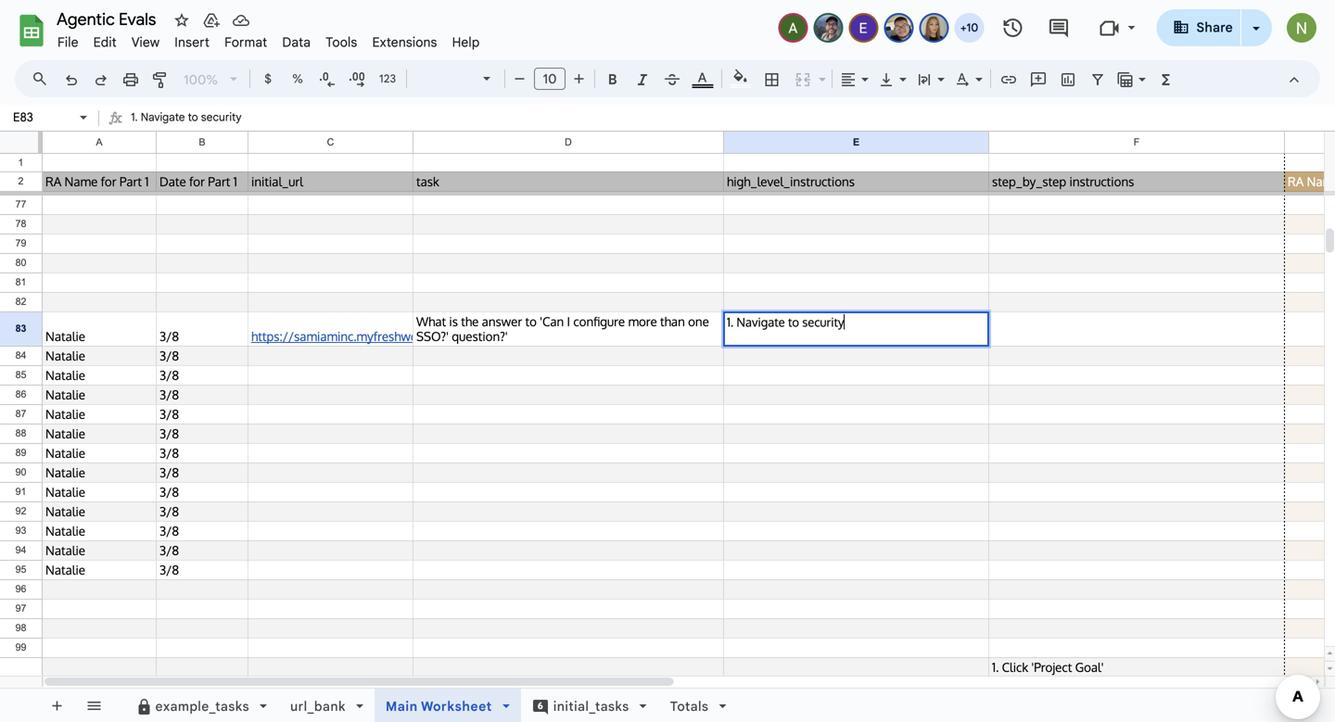 Task type: locate. For each thing, give the bounding box(es) containing it.
None text field
[[7, 109, 76, 126]]

6
[[538, 700, 543, 712]]

data menu item
[[275, 32, 318, 53]]

$
[[264, 71, 272, 86]]

navigate
[[141, 110, 185, 124], [737, 314, 785, 330]]

to
[[188, 110, 198, 124], [788, 314, 799, 330]]

1 horizontal spatial toolbar
[[118, 689, 754, 722]]

help
[[452, 34, 480, 51]]

1 horizontal spatial to
[[788, 314, 799, 330]]

functions image
[[1156, 66, 1177, 92]]

+10
[[961, 21, 979, 35]]

1 toolbar from the left
[[38, 689, 116, 722]]

2 toolbar from the left
[[118, 689, 754, 722]]

1. navigate to security
[[131, 110, 242, 124], [727, 314, 844, 330]]

quick sharing actions image
[[1253, 27, 1260, 56]]

data
[[282, 34, 311, 51]]

worksheet
[[421, 699, 492, 715]]

0 vertical spatial to
[[188, 110, 198, 124]]

0 horizontal spatial 1. navigate to security
[[131, 110, 242, 124]]

0 horizontal spatial navigate
[[141, 110, 185, 124]]

0 horizontal spatial toolbar
[[38, 689, 116, 722]]

E83 field
[[727, 314, 986, 330]]

security for e83 field
[[802, 314, 844, 330]]

1 vertical spatial 1. navigate to security
[[727, 314, 844, 330]]

file menu item
[[50, 32, 86, 53]]

0 horizontal spatial to
[[188, 110, 198, 124]]

1 vertical spatial 1.
[[727, 314, 734, 330]]

1 horizontal spatial 1. navigate to security
[[727, 314, 844, 330]]

text color image
[[692, 66, 714, 88]]

menu bar
[[50, 24, 487, 55]]

1 horizontal spatial 1.
[[727, 314, 734, 330]]

0 vertical spatial 1.
[[131, 110, 138, 124]]

menu bar containing file
[[50, 24, 487, 55]]

1.
[[131, 110, 138, 124], [727, 314, 734, 330]]

text rotation image
[[952, 66, 974, 92]]

1 vertical spatial navigate
[[737, 314, 785, 330]]

name box (⌘ + j) element
[[6, 107, 93, 129]]

navigate inside field
[[141, 110, 185, 124]]

1 horizontal spatial navigate
[[737, 314, 785, 330]]

insert menu item
[[167, 32, 217, 53]]

%
[[292, 71, 303, 86]]

security
[[201, 110, 242, 124], [802, 314, 844, 330]]

format
[[225, 34, 267, 51]]

1. navigate to security inside 1. navigate to security field
[[131, 110, 242, 124]]

to inside field
[[188, 110, 198, 124]]

toolbar containing example_tasks
[[118, 689, 754, 722]]

horizontal align image
[[838, 66, 860, 92]]

menu bar inside "menu bar" banner
[[50, 24, 487, 55]]

security inside field
[[201, 110, 242, 124]]

1 horizontal spatial security
[[802, 314, 844, 330]]

security for 1. navigate to security field
[[201, 110, 242, 124]]

0 horizontal spatial 1.
[[131, 110, 138, 124]]

navigate for e83 field
[[737, 314, 785, 330]]

file
[[57, 34, 78, 51]]

main toolbar
[[55, 65, 1182, 96]]

angela cha image
[[780, 15, 806, 41]]

1. for 1. navigate to security field
[[131, 110, 138, 124]]

url_bank button
[[278, 689, 375, 722]]

Font size text field
[[535, 68, 565, 90]]

application
[[0, 0, 1335, 722]]

Star checkbox
[[134, 0, 211, 68]]

0 vertical spatial security
[[201, 110, 242, 124]]

url_bank
[[290, 699, 346, 715]]

ben chafik image
[[886, 15, 912, 41]]

text wrapping image
[[914, 66, 936, 92]]

extensions menu item
[[365, 32, 445, 53]]

1. navigate to security for 1. navigate to security field
[[131, 110, 242, 124]]

Rename text field
[[50, 7, 167, 30]]

+10 button
[[953, 11, 986, 45]]

none text field inside name box (⌘ + j) element
[[7, 109, 76, 126]]

help menu item
[[445, 32, 487, 53]]

0 horizontal spatial security
[[201, 110, 242, 124]]

share
[[1197, 19, 1233, 36]]

toolbar
[[38, 689, 116, 722], [118, 689, 754, 722]]

0 vertical spatial navigate
[[141, 110, 185, 124]]

1 vertical spatial security
[[802, 314, 844, 330]]

1 vertical spatial to
[[788, 314, 799, 330]]

0 vertical spatial 1. navigate to security
[[131, 110, 242, 124]]

1. inside field
[[131, 110, 138, 124]]

Zoom text field
[[179, 67, 223, 93]]

katherine seehafer image
[[921, 15, 947, 41]]



Task type: describe. For each thing, give the bounding box(es) containing it.
main worksheet
[[386, 699, 492, 715]]

all sheets image
[[79, 691, 109, 721]]

to for 1. navigate to security field
[[188, 110, 198, 124]]

tools menu item
[[318, 32, 365, 53]]

extensions
[[372, 34, 437, 51]]

eesa khan image
[[851, 15, 877, 41]]

edit menu item
[[86, 32, 124, 53]]

% button
[[284, 65, 312, 93]]

to for e83 field
[[788, 314, 799, 330]]

format menu item
[[217, 32, 275, 53]]

Zoom field
[[176, 66, 246, 94]]

1. for e83 field
[[727, 314, 734, 330]]

tools
[[326, 34, 357, 51]]

menu bar banner
[[0, 0, 1335, 722]]

cj baylor image
[[816, 15, 842, 41]]

edit
[[93, 34, 117, 51]]

fill color image
[[730, 66, 752, 88]]

share button
[[1157, 9, 1242, 46]]

borders image
[[762, 66, 783, 92]]

application containing share
[[0, 0, 1335, 722]]

totals button
[[658, 689, 739, 722]]

view
[[132, 34, 160, 51]]

Menus field
[[23, 66, 64, 92]]

example_tasks button
[[124, 689, 279, 722]]

main worksheet button
[[375, 689, 521, 722]]

insert
[[175, 34, 210, 51]]

123 button
[[373, 65, 402, 93]]

navigate for 1. navigate to security field
[[141, 110, 185, 124]]

$ button
[[254, 65, 282, 93]]

1. navigate to security for e83 field
[[727, 314, 844, 330]]

1. Navigate to security field
[[131, 107, 1335, 131]]

Font size field
[[534, 68, 573, 91]]

totals
[[670, 699, 709, 715]]

vertical align image
[[876, 66, 898, 92]]

view menu item
[[124, 32, 167, 53]]

initial_tasks
[[553, 699, 629, 715]]

123
[[379, 72, 396, 86]]

example_tasks
[[155, 699, 249, 715]]

main
[[386, 699, 418, 715]]



Task type: vqa. For each thing, say whether or not it's contained in the screenshot.
Pt within the Pacifico "menu"
no



